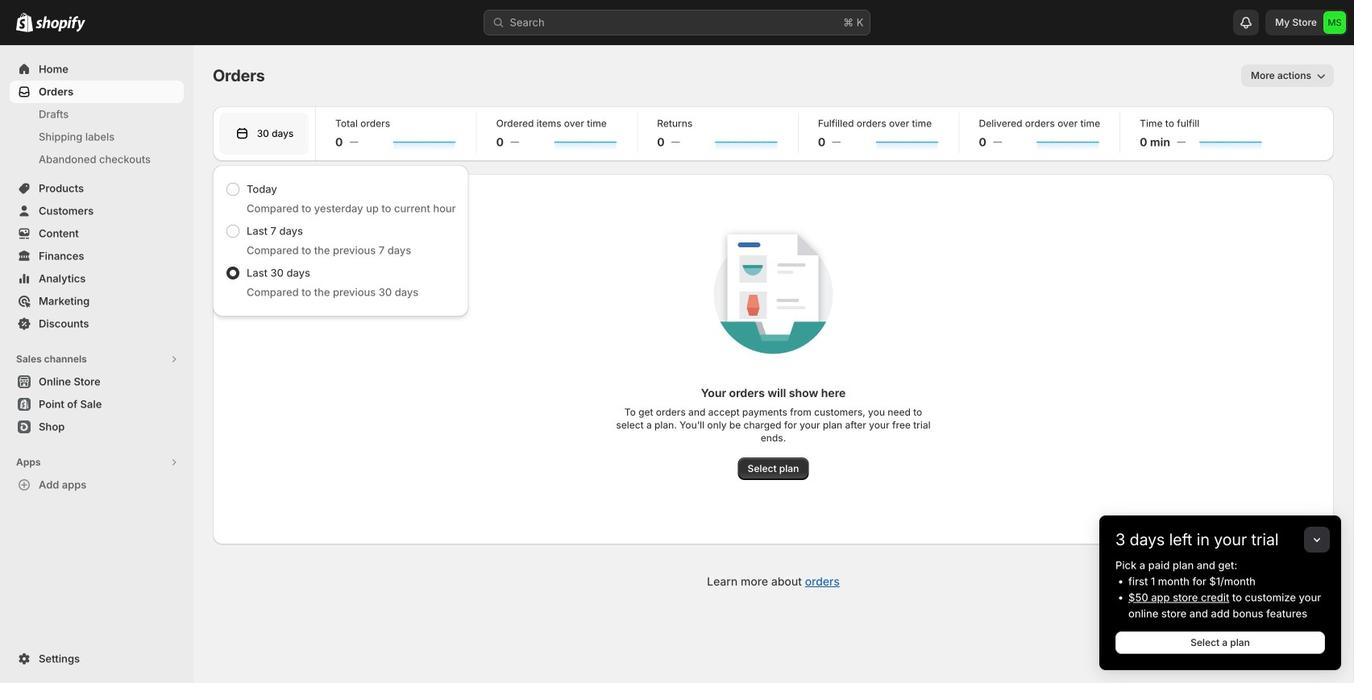 Task type: describe. For each thing, give the bounding box(es) containing it.
0 horizontal spatial shopify image
[[16, 13, 33, 32]]

my store image
[[1324, 11, 1346, 34]]



Task type: locate. For each thing, give the bounding box(es) containing it.
shopify image
[[16, 13, 33, 32], [35, 16, 85, 32]]

1 horizontal spatial shopify image
[[35, 16, 85, 32]]



Task type: vqa. For each thing, say whether or not it's contained in the screenshot.
the leftmost Shopify image
yes



